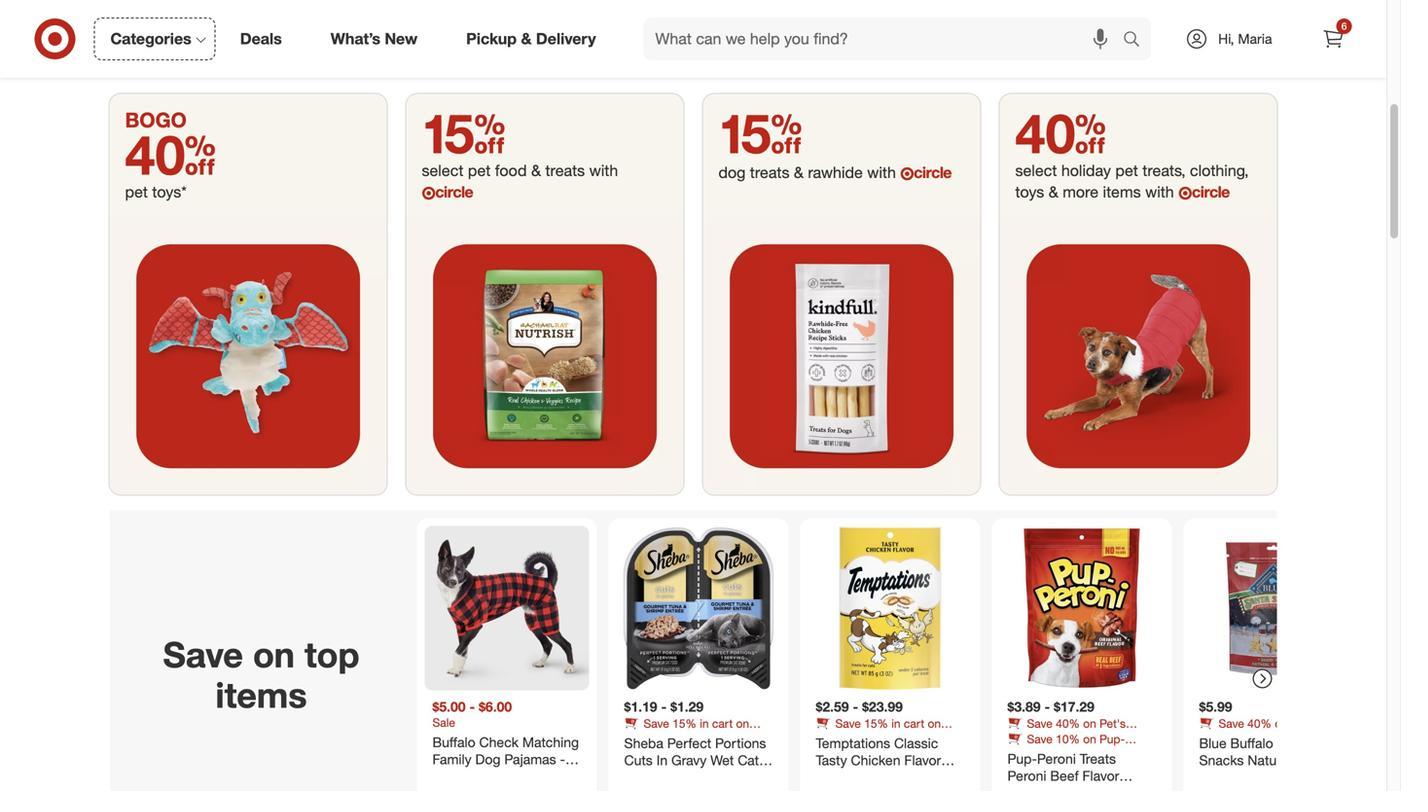 Task type: vqa. For each thing, say whether or not it's contained in the screenshot.
the words
no



Task type: describe. For each thing, give the bounding box(es) containing it.
select inside 15 select pet food & treats with circle
[[422, 161, 464, 180]]

$1.19 - $1.29
[[624, 698, 704, 716]]

temptations
[[816, 735, 891, 752]]

sheba perfect portions cuts in gravy wet cat food - 2.6oz
[[624, 735, 766, 786]]

what's
[[331, 29, 380, 48]]

starbucks
[[828, 0, 931, 28]]

10%
[[1056, 732, 1080, 747]]

what's new
[[331, 29, 418, 48]]

- inside sheba perfect portions cuts in gravy wet cat food - 2.6oz
[[659, 769, 665, 786]]

& inside the select holiday pet treats, clothing, toys & more items with
[[1049, 183, 1059, 202]]

6
[[1342, 20, 1347, 32]]

temptations classic tasty chicken flavor cat treats
[[816, 735, 941, 786]]

$3.89 - $17.29
[[1008, 698, 1095, 716]]

save 15% in cart on select pet food & treats for perfect
[[624, 716, 749, 746]]

0 vertical spatial dog
[[719, 163, 746, 182]]

gravy
[[672, 752, 707, 769]]

& inside 15 select pet food & treats with circle
[[531, 161, 541, 180]]

flavor inside "temptations classic tasty chicken flavor cat treats"
[[905, 752, 941, 769]]

returns*
[[1004, 0, 1084, 28]]

blue buffalo santa snacks natural crunchy dog treat biscuits oatmeal & cinnamon treats - 11oz - christmas image
[[1192, 526, 1356, 691]]

delivery
[[536, 29, 596, 48]]

treats right dog
[[1083, 785, 1119, 791]]

pup-peroni treats peroni beef flavor chewy dog treats
[[1008, 751, 1119, 791]]

$23.99
[[862, 698, 903, 716]]

treats inside 15 select pet food & treats with circle
[[545, 161, 585, 180]]

deals link
[[224, 18, 306, 60]]

categories link
[[94, 18, 216, 60]]

2 40% from the left
[[1248, 716, 1272, 731]]

What can we help you find? suggestions appear below search field
[[644, 18, 1128, 60]]

treats down 10%
[[1080, 751, 1116, 768]]

2 pet's from the left
[[1292, 716, 1318, 731]]

more inside the select holiday pet treats, clothing, toys & more items with
[[1063, 183, 1099, 202]]

$1.19
[[624, 698, 657, 716]]

pickup & delivery link
[[450, 18, 620, 60]]

tasty
[[816, 752, 847, 769]]

$2.59
[[816, 698, 849, 716]]

save inside save 10% on pup- peroni dog treats
[[1027, 732, 1053, 747]]

- for $3.89
[[1045, 698, 1050, 716]]

2.6oz
[[668, 769, 701, 786]]

deals
[[240, 29, 282, 48]]

sale
[[433, 716, 455, 730]]

15 select pet food & treats with circle
[[422, 100, 618, 202]]

treats inside save 10% on pup- peroni dog treats
[[1068, 747, 1098, 761]]

beef
[[1050, 768, 1079, 785]]

dog treats & rawhide with
[[719, 163, 901, 182]]

pup-peroni treats peroni beef flavor chewy dog treats image
[[1000, 526, 1164, 691]]

cart for $1.19 - $1.29
[[712, 716, 733, 731]]

circle for 40
[[1192, 183, 1230, 202]]

15% for $1.29
[[673, 716, 697, 731]]

search button
[[1115, 18, 1161, 64]]

dog inside save 10% on pup- peroni dog treats
[[1044, 747, 1065, 761]]

portions
[[715, 735, 766, 752]]

easy
[[475, 0, 522, 28]]

is fast, easy & always free—now featuring starbucks & free returns* learn more
[[397, 0, 1084, 60]]

chicken
[[851, 752, 901, 769]]

wet
[[711, 752, 734, 769]]

free—now
[[624, 0, 726, 28]]

15 for 15 select pet food & treats with circle
[[422, 100, 506, 166]]

treats inside "temptations classic tasty chicken flavor cat treats"
[[841, 769, 877, 786]]

rawhide
[[808, 163, 863, 182]]

free
[[958, 0, 998, 28]]

search
[[1115, 31, 1161, 50]]

cart for $2.59 - $23.99
[[904, 716, 925, 731]]

featuring
[[732, 0, 822, 28]]

in for $1.19 - $1.29
[[700, 716, 709, 731]]

hi, maria
[[1219, 30, 1272, 47]]

pet inside the select holiday pet treats, clothing, toys & more items with
[[1116, 161, 1139, 180]]

in for $2.59 - $23.99
[[892, 716, 901, 731]]

with inside the select holiday pet treats, clothing, toys & more items with
[[1146, 183, 1174, 202]]

15% for $23.99
[[864, 716, 888, 731]]

peroni down 10%
[[1037, 751, 1076, 768]]

sheba perfect portions cuts in gravy wet cat food - 2.6oz image
[[617, 526, 781, 691]]

1 horizontal spatial 40
[[1016, 100, 1106, 166]]

learn
[[637, 34, 693, 60]]

pup- inside save 10% on pup- peroni dog treats
[[1100, 732, 1125, 747]]

chewy
[[1008, 785, 1050, 791]]

toys
[[1016, 183, 1045, 202]]

food for $2.59 - $23.99
[[871, 731, 895, 746]]

is
[[403, 0, 419, 28]]



Task type: locate. For each thing, give the bounding box(es) containing it.
cat down temptations
[[816, 769, 837, 786]]

$5.99
[[1199, 698, 1233, 716]]

hi,
[[1219, 30, 1234, 47]]

1 vertical spatial more
[[1063, 183, 1099, 202]]

holiday left treats,
[[1062, 161, 1111, 180]]

- left $1.29
[[661, 698, 667, 716]]

categories
[[110, 29, 191, 48]]

0 horizontal spatial circle
[[435, 183, 473, 202]]

0 vertical spatial more
[[699, 34, 749, 60]]

$5.00 - $6.00 sale
[[433, 698, 512, 730]]

pup- up chewy
[[1008, 751, 1037, 768]]

always
[[549, 0, 618, 28]]

cuts
[[624, 752, 653, 769]]

$2.59 - $23.99
[[816, 698, 903, 716]]

more inside is fast, easy & always free—now featuring starbucks & free returns* learn more
[[699, 34, 749, 60]]

0 horizontal spatial pet's
[[1100, 716, 1126, 731]]

holiday down the $3.89
[[1008, 731, 1045, 746]]

- for $5.00
[[470, 698, 475, 716]]

items inside save on top items
[[215, 673, 307, 716]]

1 in from the left
[[700, 716, 709, 731]]

pickup & delivery
[[466, 29, 596, 48]]

1 pet's from the left
[[1100, 716, 1126, 731]]

cat
[[738, 752, 759, 769], [816, 769, 837, 786]]

cat inside "temptations classic tasty chicken flavor cat treats"
[[816, 769, 837, 786]]

40%
[[1056, 716, 1080, 731], [1248, 716, 1272, 731]]

select
[[422, 161, 464, 180], [1016, 161, 1057, 180], [624, 731, 656, 746], [816, 731, 847, 746]]

0 horizontal spatial save 15% in cart on select pet food & treats
[[624, 716, 749, 746]]

$1.29
[[671, 698, 704, 716]]

carousel region
[[109, 511, 1364, 791]]

0 horizontal spatial food
[[495, 161, 527, 180]]

save inside save on top items
[[163, 633, 243, 676]]

food for $1.19 - $1.29
[[679, 731, 703, 746]]

15% down $1.29
[[673, 716, 697, 731]]

in
[[700, 716, 709, 731], [892, 716, 901, 731]]

select inside the select holiday pet treats, clothing, toys & more items with
[[1016, 161, 1057, 180]]

1 horizontal spatial more
[[1063, 183, 1099, 202]]

0 horizontal spatial pup-
[[1008, 751, 1037, 768]]

cart up classic
[[904, 716, 925, 731]]

1 horizontal spatial holiday
[[1062, 161, 1111, 180]]

1 15 from the left
[[422, 100, 506, 166]]

$3.89
[[1008, 698, 1041, 716]]

pet toys*
[[125, 183, 187, 202]]

save 15% in cart on select pet food & treats down $23.99
[[816, 716, 941, 746]]

- left $6.00
[[470, 698, 475, 716]]

save 40% on pet's holiday items down $5.99 on the right bottom of the page
[[1199, 716, 1318, 746]]

holiday down $5.99 on the right bottom of the page
[[1199, 731, 1237, 746]]

0 horizontal spatial with
[[589, 161, 618, 180]]

more
[[699, 34, 749, 60], [1063, 183, 1099, 202]]

in
[[657, 752, 668, 769]]

$17.29
[[1054, 698, 1095, 716]]

1 save 15% in cart on select pet food & treats from the left
[[624, 716, 749, 746]]

15%
[[673, 716, 697, 731], [864, 716, 888, 731]]

pup- right 10%
[[1100, 732, 1125, 747]]

pup-
[[1100, 732, 1125, 747], [1008, 751, 1037, 768]]

on inside save 10% on pup- peroni dog treats
[[1083, 732, 1097, 747]]

circle for 15
[[914, 163, 952, 182]]

bogo
[[125, 108, 187, 133]]

1 40% from the left
[[1056, 716, 1080, 731]]

save 15% in cart on select pet food & treats
[[624, 716, 749, 746], [816, 716, 941, 746]]

peroni up chewy
[[1008, 747, 1041, 761]]

2 horizontal spatial food
[[871, 731, 895, 746]]

holiday
[[1062, 161, 1111, 180], [1008, 731, 1045, 746], [1199, 731, 1237, 746]]

1 horizontal spatial 40%
[[1248, 716, 1272, 731]]

40
[[1016, 100, 1106, 166], [125, 121, 216, 188]]

on
[[253, 633, 295, 676], [736, 716, 749, 731], [928, 716, 941, 731], [1083, 716, 1097, 731], [1275, 716, 1288, 731], [1083, 732, 1097, 747]]

0 horizontal spatial holiday
[[1008, 731, 1045, 746]]

0 horizontal spatial cart
[[712, 716, 733, 731]]

6 link
[[1312, 18, 1355, 60]]

1 horizontal spatial food
[[679, 731, 703, 746]]

-
[[470, 698, 475, 716], [661, 698, 667, 716], [853, 698, 859, 716], [1045, 698, 1050, 716], [659, 769, 665, 786]]

items
[[1103, 183, 1141, 202], [215, 673, 307, 716], [1048, 731, 1077, 746], [1240, 731, 1269, 746]]

1 vertical spatial pup-
[[1008, 751, 1037, 768]]

1 horizontal spatial in
[[892, 716, 901, 731]]

1 horizontal spatial pup-
[[1100, 732, 1125, 747]]

1 horizontal spatial pet's
[[1292, 716, 1318, 731]]

0 horizontal spatial save 40% on pet's holiday items
[[1008, 716, 1126, 746]]

classic
[[894, 735, 938, 752]]

cart up portions
[[712, 716, 733, 731]]

pup- inside pup-peroni treats peroni beef flavor chewy dog treats
[[1008, 751, 1037, 768]]

flavor inside pup-peroni treats peroni beef flavor chewy dog treats
[[1083, 768, 1119, 785]]

0 horizontal spatial dog
[[719, 163, 746, 182]]

- right the "$2.59" in the bottom of the page
[[853, 698, 859, 716]]

0 vertical spatial pup-
[[1100, 732, 1125, 747]]

0 horizontal spatial more
[[699, 34, 749, 60]]

peroni left beef
[[1008, 768, 1047, 785]]

2 cart from the left
[[904, 716, 925, 731]]

save 40% on pet's holiday items down "$17.29"
[[1008, 716, 1126, 746]]

save 40% on pet's holiday items
[[1008, 716, 1126, 746], [1199, 716, 1318, 746]]

flavor right beef
[[1083, 768, 1119, 785]]

pet's
[[1100, 716, 1126, 731], [1292, 716, 1318, 731]]

$5.00
[[433, 698, 466, 716]]

2 15 from the left
[[719, 100, 802, 166]]

2 horizontal spatial with
[[1146, 183, 1174, 202]]

what's new link
[[314, 18, 442, 60]]

select holiday pet treats, clothing, toys & more items with
[[1016, 161, 1249, 202]]

perfect
[[667, 735, 712, 752]]

1 cart from the left
[[712, 716, 733, 731]]

save on top items
[[163, 633, 360, 716]]

2 save 15% in cart on select pet food & treats from the left
[[816, 716, 941, 746]]

1 15% from the left
[[673, 716, 697, 731]]

dog
[[719, 163, 746, 182], [1044, 747, 1065, 761]]

food
[[624, 769, 656, 786]]

15
[[422, 100, 506, 166], [719, 100, 802, 166]]

15 for 15
[[719, 100, 802, 166]]

save
[[163, 633, 243, 676], [644, 716, 669, 731], [836, 716, 861, 731], [1027, 716, 1053, 731], [1219, 716, 1245, 731], [1027, 732, 1053, 747]]

1 horizontal spatial save 40% on pet's holiday items
[[1199, 716, 1318, 746]]

fast,
[[426, 0, 469, 28]]

new
[[385, 29, 418, 48]]

15% down $23.99
[[864, 716, 888, 731]]

sheba
[[624, 735, 664, 752]]

- inside "$5.00 - $6.00 sale"
[[470, 698, 475, 716]]

0 horizontal spatial flavor
[[905, 752, 941, 769]]

&
[[529, 0, 543, 28], [937, 0, 952, 28], [521, 29, 532, 48], [531, 161, 541, 180], [794, 163, 804, 182], [1049, 183, 1059, 202], [706, 731, 714, 746], [898, 731, 905, 746]]

1 horizontal spatial cart
[[904, 716, 925, 731]]

food
[[495, 161, 527, 180], [679, 731, 703, 746], [871, 731, 895, 746]]

treats down temptations
[[841, 769, 877, 786]]

0 horizontal spatial 15
[[422, 100, 506, 166]]

maria
[[1238, 30, 1272, 47]]

with
[[589, 161, 618, 180], [867, 163, 896, 182], [1146, 183, 1174, 202]]

pet inside 15 select pet food & treats with circle
[[468, 161, 491, 180]]

save 15% in cart on select pet food & treats for classic
[[816, 716, 941, 746]]

holiday inside the select holiday pet treats, clothing, toys & more items with
[[1062, 161, 1111, 180]]

2 horizontal spatial circle
[[1192, 183, 1230, 202]]

circle inside 15 select pet food & treats with circle
[[435, 183, 473, 202]]

on inside save on top items
[[253, 633, 295, 676]]

pickup
[[466, 29, 517, 48]]

1 horizontal spatial 15
[[719, 100, 802, 166]]

- for $1.19
[[661, 698, 667, 716]]

circle
[[914, 163, 952, 182], [435, 183, 473, 202], [1192, 183, 1230, 202]]

food inside 15 select pet food & treats with circle
[[495, 161, 527, 180]]

save 10% on pup- peroni dog treats
[[1008, 732, 1125, 761]]

1 horizontal spatial dog
[[1044, 747, 1065, 761]]

peroni
[[1008, 747, 1041, 761], [1037, 751, 1076, 768], [1008, 768, 1047, 785]]

dog
[[1054, 785, 1079, 791]]

cat inside sheba perfect portions cuts in gravy wet cat food - 2.6oz
[[738, 752, 759, 769]]

2 15% from the left
[[864, 716, 888, 731]]

treats,
[[1143, 161, 1186, 180]]

$6.00
[[479, 698, 512, 716]]

with inside 15 select pet food & treats with circle
[[589, 161, 618, 180]]

2 horizontal spatial holiday
[[1199, 731, 1237, 746]]

1 save 40% on pet's holiday items from the left
[[1008, 716, 1126, 746]]

15 inside 15 select pet food & treats with circle
[[422, 100, 506, 166]]

flavor right chicken
[[905, 752, 941, 769]]

- right the $3.89
[[1045, 698, 1050, 716]]

items inside the select holiday pet treats, clothing, toys & more items with
[[1103, 183, 1141, 202]]

0 horizontal spatial 15%
[[673, 716, 697, 731]]

1 vertical spatial dog
[[1044, 747, 1065, 761]]

0 horizontal spatial cat
[[738, 752, 759, 769]]

treats
[[1080, 751, 1116, 768], [841, 769, 877, 786], [1083, 785, 1119, 791]]

more right "toys"
[[1063, 183, 1099, 202]]

buffalo check matching family dog pajamas - wondershop™ - black/red image
[[425, 526, 589, 691]]

0 horizontal spatial in
[[700, 716, 709, 731]]

in down $23.99
[[892, 716, 901, 731]]

1 horizontal spatial cat
[[816, 769, 837, 786]]

cat right wet
[[738, 752, 759, 769]]

0 horizontal spatial 40
[[125, 121, 216, 188]]

- right food
[[659, 769, 665, 786]]

in down $1.29
[[700, 716, 709, 731]]

1 horizontal spatial with
[[867, 163, 896, 182]]

flavor
[[905, 752, 941, 769], [1083, 768, 1119, 785]]

2 in from the left
[[892, 716, 901, 731]]

treats
[[545, 161, 585, 180], [750, 163, 790, 182], [717, 731, 747, 746], [909, 731, 938, 746], [1068, 747, 1098, 761]]

toys*
[[152, 183, 187, 202]]

1 horizontal spatial 15%
[[864, 716, 888, 731]]

peroni inside save 10% on pup- peroni dog treats
[[1008, 747, 1041, 761]]

1 horizontal spatial flavor
[[1083, 768, 1119, 785]]

more right learn
[[699, 34, 749, 60]]

1 horizontal spatial save 15% in cart on select pet food & treats
[[816, 716, 941, 746]]

2 save 40% on pet's holiday items from the left
[[1199, 716, 1318, 746]]

clothing,
[[1190, 161, 1249, 180]]

top
[[305, 633, 360, 676]]

- for $2.59
[[853, 698, 859, 716]]

0 horizontal spatial 40%
[[1056, 716, 1080, 731]]

temptations classic tasty chicken flavor cat treats image
[[808, 526, 973, 691]]

1 horizontal spatial circle
[[914, 163, 952, 182]]

save 15% in cart on select pet food & treats down $1.29
[[624, 716, 749, 746]]



